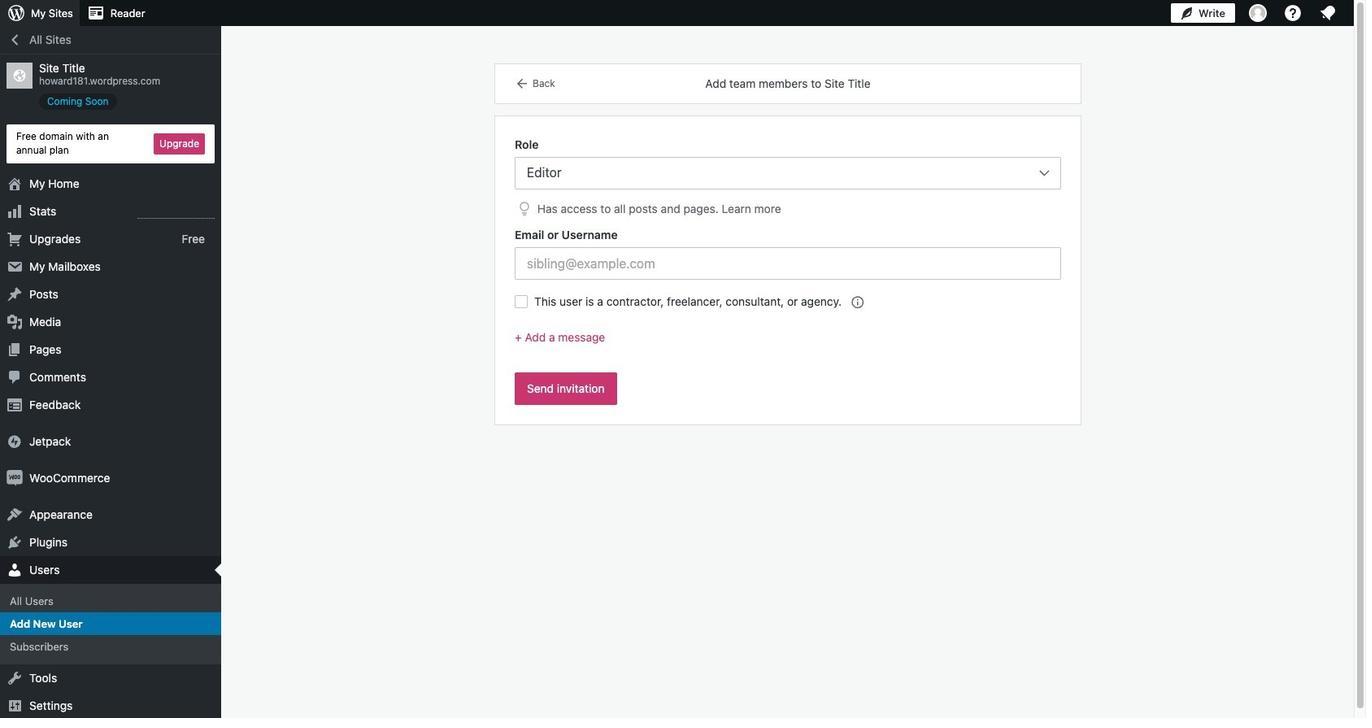 Task type: locate. For each thing, give the bounding box(es) containing it.
0 vertical spatial group
[[515, 136, 1062, 219]]

my profile image
[[1250, 4, 1268, 22]]

highest hourly views 0 image
[[137, 208, 215, 219]]

None checkbox
[[515, 296, 528, 309]]

img image
[[7, 433, 23, 450], [7, 470, 23, 486]]

group
[[515, 136, 1062, 219], [515, 226, 1062, 280], [515, 329, 1062, 360]]

1 vertical spatial group
[[515, 226, 1062, 280]]

manage your notifications image
[[1319, 3, 1338, 23]]

0 vertical spatial img image
[[7, 433, 23, 450]]

2 img image from the top
[[7, 470, 23, 486]]

more information image
[[850, 295, 865, 309]]

main content
[[495, 64, 1081, 425]]

2 vertical spatial group
[[515, 329, 1062, 360]]

help image
[[1284, 3, 1303, 23]]

1 vertical spatial img image
[[7, 470, 23, 486]]



Task type: vqa. For each thing, say whether or not it's contained in the screenshot.
highest hourly views 0 Image
yes



Task type: describe. For each thing, give the bounding box(es) containing it.
1 group from the top
[[515, 136, 1062, 219]]

3 group from the top
[[515, 329, 1062, 360]]

2 group from the top
[[515, 226, 1062, 280]]

1 img image from the top
[[7, 433, 23, 450]]

sibling@example.com text field
[[515, 248, 1062, 280]]



